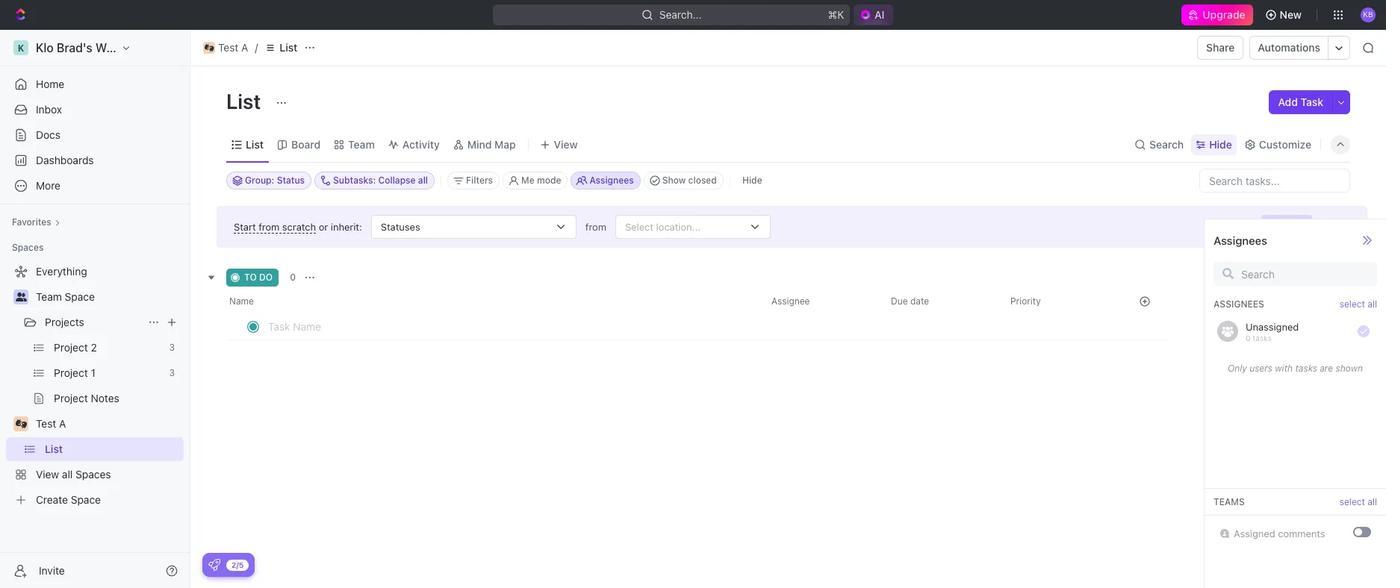 Task type: describe. For each thing, give the bounding box(es) containing it.
status
[[277, 175, 305, 186]]

k
[[18, 42, 24, 53]]

0 vertical spatial list link
[[261, 39, 301, 57]]

or
[[319, 221, 328, 233]]

sidebar navigation
[[0, 30, 194, 589]]

select location... button
[[607, 215, 780, 239]]

comments
[[1279, 528, 1326, 540]]

add task
[[1279, 96, 1324, 108]]

name button
[[226, 290, 763, 314]]

unassigned
[[1246, 321, 1300, 333]]

hands asl interpreting image
[[15, 420, 27, 429]]

select for teams
[[1340, 497, 1366, 508]]

list down /
[[226, 89, 265, 114]]

scratch
[[282, 221, 316, 233]]

assignee button
[[763, 290, 882, 314]]

all inside sidebar navigation
[[62, 469, 73, 481]]

map
[[495, 138, 516, 151]]

statuses button
[[362, 215, 586, 239]]

1 vertical spatial list link
[[243, 134, 264, 155]]

view button
[[535, 134, 583, 155]]

statuses
[[381, 221, 420, 233]]

assigned
[[1234, 528, 1276, 540]]

priority
[[1011, 296, 1041, 307]]

upgrade link
[[1182, 4, 1254, 25]]

select location...
[[625, 221, 701, 233]]

subtasks:
[[333, 175, 376, 186]]

select all for assignees
[[1340, 299, 1378, 310]]

0 inside unassigned 0 tasks
[[1246, 334, 1251, 343]]

to do
[[244, 272, 273, 283]]

list right /
[[280, 41, 298, 54]]

search...
[[659, 8, 702, 21]]

brad's
[[57, 41, 93, 55]]

1 horizontal spatial assignees
[[1214, 234, 1268, 247]]

team link
[[345, 134, 375, 155]]

more button
[[6, 174, 184, 198]]

only users with tasks are shown
[[1228, 363, 1364, 374]]

project 2
[[54, 341, 97, 354]]

test inside sidebar navigation
[[36, 418, 56, 430]]

mind map link
[[465, 134, 516, 155]]

1 from from the left
[[259, 221, 280, 233]]

user group image
[[15, 293, 27, 302]]

hands asl interpreting image
[[205, 44, 214, 52]]

assignees
[[1214, 299, 1265, 310]]

assignees button
[[571, 172, 641, 190]]

space for team space
[[65, 291, 95, 303]]

due date button
[[882, 290, 1002, 314]]

onboarding checklist button element
[[208, 560, 220, 572]]

Search field
[[1214, 262, 1378, 286]]

hide inside button
[[743, 175, 763, 186]]

docs link
[[6, 123, 184, 147]]

teams
[[1214, 497, 1245, 508]]

project 2 link
[[54, 336, 163, 360]]

dashboards
[[36, 154, 94, 167]]

do
[[259, 272, 273, 283]]

automations
[[1259, 41, 1321, 54]]

0 horizontal spatial 0
[[290, 272, 296, 283]]

test a inside sidebar navigation
[[36, 418, 66, 430]]

a inside tree
[[59, 418, 66, 430]]

closed
[[689, 175, 717, 186]]

team space link
[[36, 285, 181, 309]]

tasks inside unassigned 0 tasks
[[1253, 334, 1273, 343]]

to
[[244, 272, 257, 283]]

project 1 link
[[54, 362, 163, 386]]

1 horizontal spatial test a link
[[200, 39, 252, 57]]

Task Name text field
[[268, 315, 705, 338]]

location...
[[657, 221, 701, 233]]

1
[[91, 367, 96, 380]]

projects link
[[45, 311, 142, 335]]

task
[[1301, 96, 1324, 108]]

project notes link
[[54, 387, 181, 411]]

with
[[1276, 363, 1294, 374]]

name
[[229, 296, 254, 307]]

project for project notes
[[54, 392, 88, 405]]

3 for 2
[[169, 342, 175, 353]]

hide inside dropdown button
[[1210, 138, 1233, 151]]

activity
[[403, 138, 440, 151]]

klo brad's workspace, , element
[[13, 40, 28, 55]]

0 vertical spatial spaces
[[12, 242, 44, 253]]

mind map
[[468, 138, 516, 151]]

hide button
[[737, 172, 769, 190]]

group: status
[[245, 175, 305, 186]]

project for project 2
[[54, 341, 88, 354]]

me
[[522, 175, 535, 186]]

⌘k
[[828, 8, 844, 21]]

invite
[[39, 565, 65, 577]]

favorites button
[[6, 214, 66, 232]]

/
[[255, 41, 258, 54]]

collapse
[[378, 175, 416, 186]]

dashboards link
[[6, 149, 184, 173]]

search button
[[1131, 134, 1189, 155]]

inbox link
[[6, 98, 184, 122]]

assignees inside button
[[590, 175, 634, 186]]

home
[[36, 78, 64, 90]]

inbox
[[36, 103, 62, 116]]

create space
[[36, 494, 101, 507]]



Task type: vqa. For each thing, say whether or not it's contained in the screenshot.
the 'Space, ,' element
no



Task type: locate. For each thing, give the bounding box(es) containing it.
1 vertical spatial select all
[[1340, 497, 1378, 508]]

tree
[[6, 260, 184, 513]]

project inside 'link'
[[54, 367, 88, 380]]

only
[[1228, 363, 1248, 374]]

1 horizontal spatial a
[[241, 41, 248, 54]]

date
[[911, 296, 930, 307]]

test a link left /
[[200, 39, 252, 57]]

0 horizontal spatial a
[[59, 418, 66, 430]]

me mode button
[[503, 172, 568, 190]]

projects
[[45, 316, 84, 329]]

select for assignees
[[1340, 299, 1366, 310]]

spaces
[[12, 242, 44, 253], [76, 469, 111, 481]]

1 horizontal spatial test
[[218, 41, 239, 54]]

0 vertical spatial team
[[348, 138, 375, 151]]

assignee
[[772, 296, 810, 307]]

2 vertical spatial list link
[[45, 438, 181, 462]]

list link up view all spaces link
[[45, 438, 181, 462]]

project left 1
[[54, 367, 88, 380]]

add
[[1279, 96, 1299, 108]]

0 vertical spatial project
[[54, 341, 88, 354]]

view inside sidebar navigation
[[36, 469, 59, 481]]

3 up project notes link
[[169, 368, 175, 379]]

notes
[[91, 392, 119, 405]]

3 right project 2 link
[[169, 342, 175, 353]]

start from scratch link
[[234, 221, 316, 234]]

test a
[[218, 41, 248, 54], [36, 418, 66, 430]]

tree inside sidebar navigation
[[6, 260, 184, 513]]

1 vertical spatial 0
[[1246, 334, 1251, 343]]

filters
[[466, 175, 493, 186]]

tree containing everything
[[6, 260, 184, 513]]

1 horizontal spatial team
[[348, 138, 375, 151]]

start from scratch or inherit:
[[234, 221, 362, 233]]

project
[[54, 341, 88, 354], [54, 367, 88, 380], [54, 392, 88, 405]]

show
[[663, 175, 686, 186]]

project 1
[[54, 367, 96, 380]]

show closed
[[663, 175, 717, 186]]

3
[[169, 342, 175, 353], [169, 368, 175, 379]]

2
[[91, 341, 97, 354]]

space for create space
[[71, 494, 101, 507]]

search
[[1150, 138, 1184, 151]]

tasks left are
[[1296, 363, 1318, 374]]

0 horizontal spatial team
[[36, 291, 62, 303]]

unassigned 0 tasks
[[1246, 321, 1300, 343]]

team inside team space link
[[36, 291, 62, 303]]

list link right /
[[261, 39, 301, 57]]

1 horizontal spatial 0
[[1246, 334, 1251, 343]]

from right start on the left
[[259, 221, 280, 233]]

1 vertical spatial assignees
[[1214, 234, 1268, 247]]

0 vertical spatial assignees
[[590, 175, 634, 186]]

0 horizontal spatial assignees
[[590, 175, 634, 186]]

kb button
[[1357, 3, 1381, 27]]

1 3 from the top
[[169, 342, 175, 353]]

view up create
[[36, 469, 59, 481]]

1 horizontal spatial spaces
[[76, 469, 111, 481]]

team for team space
[[36, 291, 62, 303]]

space down view all spaces link
[[71, 494, 101, 507]]

view for view
[[554, 138, 578, 151]]

team
[[348, 138, 375, 151], [36, 291, 62, 303]]

subtasks: collapse all
[[333, 175, 428, 186]]

due date
[[891, 296, 930, 307]]

klo brad's workspace
[[36, 41, 158, 55]]

0 horizontal spatial tasks
[[1253, 334, 1273, 343]]

test a link down the "notes"
[[36, 412, 181, 436]]

0 horizontal spatial test a link
[[36, 412, 181, 436]]

1 horizontal spatial test a
[[218, 41, 248, 54]]

list up group:
[[246, 138, 264, 151]]

add task button
[[1270, 90, 1333, 114]]

mind
[[468, 138, 492, 151]]

0 vertical spatial view
[[554, 138, 578, 151]]

a down the project notes
[[59, 418, 66, 430]]

1 select from the top
[[1340, 299, 1366, 310]]

team space
[[36, 291, 95, 303]]

0 vertical spatial test
[[218, 41, 239, 54]]

test a right hands asl interpreting icon at the bottom
[[36, 418, 66, 430]]

1 select all from the top
[[1340, 299, 1378, 310]]

assignees up assignees
[[1214, 234, 1268, 247]]

test right hands asl interpreting icon at the bottom
[[36, 418, 56, 430]]

tasks
[[1253, 334, 1273, 343], [1296, 363, 1318, 374]]

spaces down favorites
[[12, 242, 44, 253]]

0 vertical spatial tasks
[[1253, 334, 1273, 343]]

project notes
[[54, 392, 119, 405]]

everything
[[36, 265, 87, 278]]

2/5
[[232, 561, 244, 570]]

me mode
[[522, 175, 561, 186]]

view all spaces
[[36, 469, 111, 481]]

select all
[[1340, 299, 1378, 310], [1340, 497, 1378, 508]]

2 project from the top
[[54, 367, 88, 380]]

from left select
[[586, 221, 607, 233]]

1 horizontal spatial hide
[[1210, 138, 1233, 151]]

test a left /
[[218, 41, 248, 54]]

share button
[[1198, 36, 1244, 60]]

1 horizontal spatial from
[[586, 221, 607, 233]]

0 horizontal spatial hide
[[743, 175, 763, 186]]

a left /
[[241, 41, 248, 54]]

1 vertical spatial 3
[[169, 368, 175, 379]]

space down everything link
[[65, 291, 95, 303]]

filters button
[[448, 172, 500, 190]]

0 vertical spatial select all
[[1340, 299, 1378, 310]]

assignees up select
[[590, 175, 634, 186]]

list inside tree
[[45, 443, 63, 456]]

1 vertical spatial test a
[[36, 418, 66, 430]]

project down project 1
[[54, 392, 88, 405]]

view all spaces link
[[6, 463, 181, 487]]

1 vertical spatial a
[[59, 418, 66, 430]]

list up view all spaces
[[45, 443, 63, 456]]

project for project 1
[[54, 367, 88, 380]]

1 vertical spatial select
[[1340, 497, 1366, 508]]

board
[[291, 138, 321, 151]]

0 horizontal spatial from
[[259, 221, 280, 233]]

inherit:
[[331, 221, 362, 233]]

docs
[[36, 129, 61, 141]]

1 vertical spatial test
[[36, 418, 56, 430]]

1 vertical spatial view
[[36, 469, 59, 481]]

0 vertical spatial hide
[[1210, 138, 1233, 151]]

0 horizontal spatial test a
[[36, 418, 66, 430]]

3 for 1
[[169, 368, 175, 379]]

0 right do
[[290, 272, 296, 283]]

everything link
[[6, 260, 181, 284]]

0 vertical spatial select
[[1340, 299, 1366, 310]]

2 from from the left
[[586, 221, 607, 233]]

klo
[[36, 41, 54, 55]]

activity link
[[400, 134, 440, 155]]

workspace
[[96, 41, 158, 55]]

mode
[[537, 175, 561, 186]]

test right hands asl interpreting image
[[218, 41, 239, 54]]

onboarding checklist button image
[[208, 560, 220, 572]]

1 horizontal spatial view
[[554, 138, 578, 151]]

0 vertical spatial test a
[[218, 41, 248, 54]]

customize
[[1260, 138, 1312, 151]]

0 vertical spatial a
[[241, 41, 248, 54]]

2 select from the top
[[1340, 497, 1366, 508]]

show closed button
[[644, 172, 724, 190]]

spaces inside tree
[[76, 469, 111, 481]]

1 horizontal spatial tasks
[[1296, 363, 1318, 374]]

0 horizontal spatial spaces
[[12, 242, 44, 253]]

1 vertical spatial team
[[36, 291, 62, 303]]

0 horizontal spatial view
[[36, 469, 59, 481]]

view inside button
[[554, 138, 578, 151]]

group:
[[245, 175, 274, 186]]

team up subtasks:
[[348, 138, 375, 151]]

2 vertical spatial project
[[54, 392, 88, 405]]

team right user group icon
[[36, 291, 62, 303]]

due
[[891, 296, 908, 307]]

hide right closed on the top of page
[[743, 175, 763, 186]]

0
[[290, 272, 296, 283], [1246, 334, 1251, 343]]

ai
[[875, 8, 885, 21]]

1 vertical spatial tasks
[[1296, 363, 1318, 374]]

view for view all spaces
[[36, 469, 59, 481]]

all
[[418, 175, 428, 186], [1368, 299, 1378, 310], [62, 469, 73, 481], [1368, 497, 1378, 508]]

create
[[36, 494, 68, 507]]

2 select all from the top
[[1340, 497, 1378, 508]]

assigned comments
[[1234, 528, 1326, 540]]

select all for teams
[[1340, 497, 1378, 508]]

tasks down unassigned
[[1253, 334, 1273, 343]]

1 vertical spatial hide
[[743, 175, 763, 186]]

view up mode
[[554, 138, 578, 151]]

spaces up create space link
[[76, 469, 111, 481]]

2 3 from the top
[[169, 368, 175, 379]]

create space link
[[6, 489, 181, 513]]

project left the 2
[[54, 341, 88, 354]]

are
[[1320, 363, 1334, 374]]

list link up group:
[[243, 134, 264, 155]]

automations button
[[1251, 37, 1329, 59]]

view button
[[535, 127, 583, 162]]

team inside team link
[[348, 138, 375, 151]]

users
[[1250, 363, 1273, 374]]

start
[[234, 221, 256, 233]]

Search tasks... text field
[[1201, 170, 1350, 192]]

1 project from the top
[[54, 341, 88, 354]]

3 project from the top
[[54, 392, 88, 405]]

1 vertical spatial test a link
[[36, 412, 181, 436]]

team for team
[[348, 138, 375, 151]]

1 vertical spatial project
[[54, 367, 88, 380]]

assignees
[[590, 175, 634, 186], [1214, 234, 1268, 247]]

ai button
[[854, 4, 894, 25]]

0 vertical spatial test a link
[[200, 39, 252, 57]]

kb
[[1364, 10, 1374, 19]]

0 down unassigned
[[1246, 334, 1251, 343]]

0 vertical spatial space
[[65, 291, 95, 303]]

0 horizontal spatial test
[[36, 418, 56, 430]]

1 vertical spatial space
[[71, 494, 101, 507]]

1 vertical spatial spaces
[[76, 469, 111, 481]]

0 vertical spatial 3
[[169, 342, 175, 353]]

0 vertical spatial 0
[[290, 272, 296, 283]]

hide right search
[[1210, 138, 1233, 151]]

upgrade
[[1203, 8, 1246, 21]]

share
[[1207, 41, 1235, 54]]



